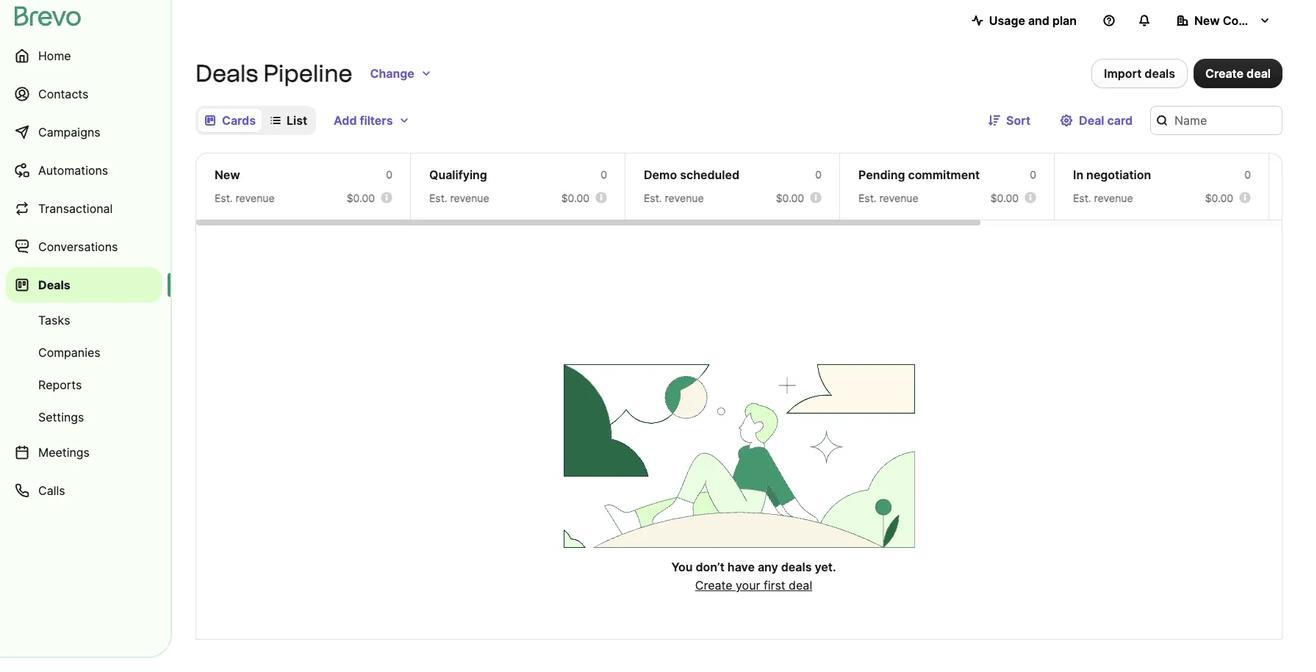 Task type: locate. For each thing, give the bounding box(es) containing it.
automations link
[[6, 153, 162, 188]]

3 $0.00 from the left
[[776, 192, 805, 204]]

deals up tasks
[[38, 278, 70, 293]]

0 vertical spatial deals
[[196, 60, 258, 88]]

0 vertical spatial deal
[[1247, 66, 1271, 81]]

1 vertical spatial create
[[696, 579, 733, 593]]

sort
[[1007, 113, 1031, 128]]

0 horizontal spatial create
[[696, 579, 733, 593]]

5 revenue from the left
[[1095, 192, 1134, 204]]

negotiation
[[1087, 168, 1152, 182]]

campaigns
[[38, 125, 100, 140]]

deal
[[1247, 66, 1271, 81], [789, 579, 813, 593]]

qualifying
[[429, 168, 487, 182]]

1 est. from the left
[[215, 192, 233, 204]]

demo scheduled
[[644, 168, 740, 182]]

add
[[334, 113, 357, 128]]

first
[[764, 579, 786, 593]]

1 horizontal spatial deals
[[196, 60, 258, 88]]

4 0 from the left
[[1030, 168, 1037, 181]]

1 0 from the left
[[386, 168, 393, 181]]

deal card
[[1080, 113, 1133, 128]]

deal
[[1080, 113, 1105, 128]]

est.
[[215, 192, 233, 204], [429, 192, 448, 204], [644, 192, 662, 204], [859, 192, 877, 204], [1074, 192, 1092, 204]]

revenue for new
[[236, 192, 275, 204]]

deal inside you don't have any deals yet. create your first deal
[[789, 579, 813, 593]]

1 horizontal spatial deal
[[1247, 66, 1271, 81]]

deals link
[[6, 268, 162, 303]]

0 down "name" "search box"
[[1245, 168, 1252, 181]]

you don't have any deals yet. create your first deal
[[672, 560, 837, 593]]

any
[[758, 560, 779, 575]]

1 horizontal spatial new
[[1195, 13, 1221, 28]]

0 horizontal spatial new
[[215, 168, 240, 182]]

revenue for pending commitment
[[880, 192, 919, 204]]

0 for qualifying
[[601, 168, 607, 181]]

$0.00 for qualifying
[[562, 192, 590, 204]]

2 $0.00 from the left
[[562, 192, 590, 204]]

2 0 from the left
[[601, 168, 607, 181]]

1 est. revenue from the left
[[215, 192, 275, 204]]

0 left in
[[1030, 168, 1037, 181]]

0 for in negotiation
[[1245, 168, 1252, 181]]

0 down filters
[[386, 168, 393, 181]]

deal right the first
[[789, 579, 813, 593]]

4 est. revenue from the left
[[859, 192, 919, 204]]

contacts
[[38, 87, 88, 101]]

0 left the "pending" on the right of page
[[816, 168, 822, 181]]

usage and plan button
[[960, 6, 1089, 35]]

deals up cards button
[[196, 60, 258, 88]]

0 left 'demo'
[[601, 168, 607, 181]]

deal down company
[[1247, 66, 1271, 81]]

5 $0.00 from the left
[[1206, 192, 1234, 204]]

create down don't
[[696, 579, 733, 593]]

home
[[38, 49, 71, 63]]

0 horizontal spatial deals
[[782, 560, 812, 575]]

deals right "any"
[[782, 560, 812, 575]]

1 horizontal spatial deals
[[1145, 66, 1176, 81]]

create
[[1206, 66, 1244, 81], [696, 579, 733, 593]]

2 est. from the left
[[429, 192, 448, 204]]

4 $0.00 from the left
[[991, 192, 1019, 204]]

3 revenue from the left
[[665, 192, 704, 204]]

3 0 from the left
[[816, 168, 822, 181]]

deals right import
[[1145, 66, 1176, 81]]

est. for in negotiation
[[1074, 192, 1092, 204]]

Name search field
[[1151, 106, 1283, 135]]

1 horizontal spatial create
[[1206, 66, 1244, 81]]

create deal
[[1206, 66, 1271, 81]]

conversations link
[[6, 229, 162, 265]]

in
[[1074, 168, 1084, 182]]

create up "name" "search box"
[[1206, 66, 1244, 81]]

companies link
[[6, 338, 162, 368]]

4 est. from the left
[[859, 192, 877, 204]]

est. for qualifying
[[429, 192, 448, 204]]

1 vertical spatial deals
[[782, 560, 812, 575]]

0 for new
[[386, 168, 393, 181]]

new left company
[[1195, 13, 1221, 28]]

company
[[1223, 13, 1278, 28]]

add filters button
[[322, 106, 422, 135]]

2 revenue from the left
[[450, 192, 489, 204]]

calls link
[[6, 474, 162, 509]]

import deals button
[[1092, 59, 1188, 88]]

1 $0.00 from the left
[[347, 192, 375, 204]]

1 vertical spatial deals
[[38, 278, 70, 293]]

0
[[386, 168, 393, 181], [601, 168, 607, 181], [816, 168, 822, 181], [1030, 168, 1037, 181], [1245, 168, 1252, 181]]

3 est. from the left
[[644, 192, 662, 204]]

deals
[[196, 60, 258, 88], [38, 278, 70, 293]]

list button
[[265, 109, 313, 132]]

settings
[[38, 410, 84, 425]]

filters
[[360, 113, 393, 128]]

demo
[[644, 168, 677, 182]]

deal card button
[[1049, 106, 1145, 135]]

0 vertical spatial new
[[1195, 13, 1221, 28]]

2 est. revenue from the left
[[429, 192, 489, 204]]

1 vertical spatial deal
[[789, 579, 813, 593]]

0 for pending commitment
[[1030, 168, 1037, 181]]

new down cards button
[[215, 168, 240, 182]]

0 vertical spatial create
[[1206, 66, 1244, 81]]

deals
[[1145, 66, 1176, 81], [782, 560, 812, 575]]

revenue
[[236, 192, 275, 204], [450, 192, 489, 204], [665, 192, 704, 204], [880, 192, 919, 204], [1095, 192, 1134, 204]]

0 vertical spatial deals
[[1145, 66, 1176, 81]]

3 est. revenue from the left
[[644, 192, 704, 204]]

4 revenue from the left
[[880, 192, 919, 204]]

meetings link
[[6, 435, 162, 471]]

create your first deal link
[[696, 579, 813, 593]]

5 est. from the left
[[1074, 192, 1092, 204]]

meetings
[[38, 446, 90, 460]]

new
[[1195, 13, 1221, 28], [215, 168, 240, 182]]

and
[[1029, 13, 1050, 28]]

settings link
[[6, 403, 162, 432]]

companies
[[38, 346, 101, 360]]

in negotiation
[[1074, 168, 1152, 182]]

usage
[[990, 13, 1026, 28]]

change button
[[359, 59, 444, 88]]

est. revenue for demo scheduled
[[644, 192, 704, 204]]

est. revenue for pending commitment
[[859, 192, 919, 204]]

create deal button
[[1194, 59, 1283, 88]]

0 horizontal spatial deals
[[38, 278, 70, 293]]

new inside 'button'
[[1195, 13, 1221, 28]]

$0.00 for new
[[347, 192, 375, 204]]

0 for demo scheduled
[[816, 168, 822, 181]]

$0.00
[[347, 192, 375, 204], [562, 192, 590, 204], [776, 192, 805, 204], [991, 192, 1019, 204], [1206, 192, 1234, 204]]

1 revenue from the left
[[236, 192, 275, 204]]

1 vertical spatial new
[[215, 168, 240, 182]]

campaigns link
[[6, 115, 162, 150]]

5 est. revenue from the left
[[1074, 192, 1134, 204]]

5 0 from the left
[[1245, 168, 1252, 181]]

est. revenue
[[215, 192, 275, 204], [429, 192, 489, 204], [644, 192, 704, 204], [859, 192, 919, 204], [1074, 192, 1134, 204]]

0 horizontal spatial deal
[[789, 579, 813, 593]]



Task type: describe. For each thing, give the bounding box(es) containing it.
your
[[736, 579, 761, 593]]

card
[[1108, 113, 1133, 128]]

$0.00 for in negotiation
[[1206, 192, 1234, 204]]

tasks link
[[6, 306, 162, 335]]

contacts link
[[6, 76, 162, 112]]

plan
[[1053, 13, 1077, 28]]

cards
[[222, 113, 256, 128]]

import
[[1105, 66, 1142, 81]]

conversations
[[38, 240, 118, 254]]

create inside 'button'
[[1206, 66, 1244, 81]]

create inside you don't have any deals yet. create your first deal
[[696, 579, 733, 593]]

est. revenue for new
[[215, 192, 275, 204]]

revenue for in negotiation
[[1095, 192, 1134, 204]]

deals inside button
[[1145, 66, 1176, 81]]

new company
[[1195, 13, 1278, 28]]

you
[[672, 560, 693, 575]]

revenue for demo scheduled
[[665, 192, 704, 204]]

new for new company
[[1195, 13, 1221, 28]]

est. revenue for in negotiation
[[1074, 192, 1134, 204]]

revenue for qualifying
[[450, 192, 489, 204]]

don't
[[696, 560, 725, 575]]

new company button
[[1166, 6, 1283, 35]]

change
[[370, 66, 415, 81]]

new for new
[[215, 168, 240, 182]]

transactional link
[[6, 191, 162, 226]]

sort button
[[977, 106, 1043, 135]]

reports
[[38, 378, 82, 393]]

calls
[[38, 484, 65, 499]]

est. for new
[[215, 192, 233, 204]]

yet.
[[815, 560, 837, 575]]

$0.00 for demo scheduled
[[776, 192, 805, 204]]

usage and plan
[[990, 13, 1077, 28]]

pipeline
[[264, 60, 353, 88]]

est. revenue for qualifying
[[429, 192, 489, 204]]

commitment
[[908, 168, 980, 182]]

deals pipeline
[[196, 60, 353, 88]]

deal inside 'button'
[[1247, 66, 1271, 81]]

home link
[[6, 38, 162, 74]]

deals for deals pipeline
[[196, 60, 258, 88]]

automations
[[38, 163, 108, 178]]

deals inside you don't have any deals yet. create your first deal
[[782, 560, 812, 575]]

reports link
[[6, 371, 162, 400]]

cards button
[[199, 109, 262, 132]]

tasks
[[38, 313, 70, 328]]

$0.00 for pending commitment
[[991, 192, 1019, 204]]

deals for deals
[[38, 278, 70, 293]]

pending commitment
[[859, 168, 980, 182]]

pending
[[859, 168, 906, 182]]

est. for pending commitment
[[859, 192, 877, 204]]

est. for demo scheduled
[[644, 192, 662, 204]]

have
[[728, 560, 755, 575]]

import deals
[[1105, 66, 1176, 81]]

scheduled
[[680, 168, 740, 182]]

transactional
[[38, 201, 113, 216]]

list
[[287, 113, 307, 128]]

add filters
[[334, 113, 393, 128]]



Task type: vqa. For each thing, say whether or not it's contained in the screenshot.
of
no



